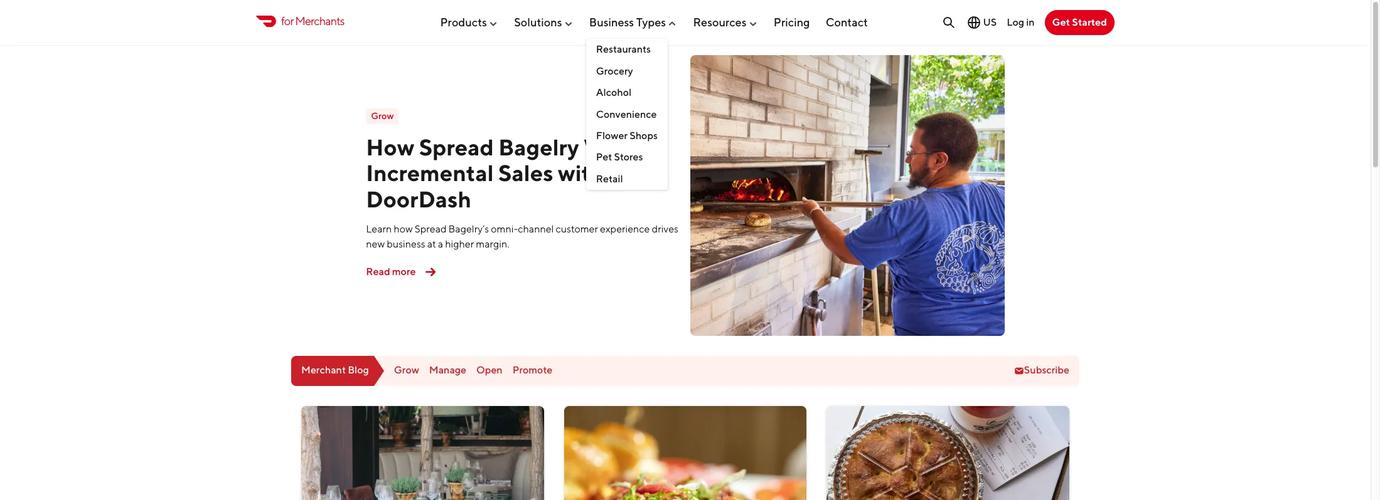 Task type: describe. For each thing, give the bounding box(es) containing it.
contact
[[826, 15, 868, 29]]

flower shops
[[596, 130, 658, 142]]

started
[[1072, 16, 1107, 28]]

with
[[558, 160, 604, 187]]

globe line image
[[967, 15, 982, 30]]

retail
[[596, 173, 623, 185]]

for merchants
[[281, 15, 344, 28]]

log in link
[[1007, 16, 1035, 28]]

mx roch le coq - chicken - montreal, canada image
[[564, 407, 807, 501]]

pet
[[596, 151, 612, 163]]

resources
[[693, 15, 747, 29]]

omni-
[[491, 224, 518, 236]]

solutions
[[514, 15, 562, 29]]

more
[[392, 266, 416, 278]]

read
[[366, 266, 390, 278]]

new
[[366, 239, 385, 251]]

customer
[[556, 224, 598, 236]]

products link
[[440, 10, 498, 34]]

a
[[438, 239, 443, 251]]

stores
[[614, 151, 643, 163]]

spread bagelry hero image image
[[691, 55, 1005, 336]]

alcohol link
[[586, 82, 668, 104]]

convenience
[[596, 108, 657, 120]]

spread inside learn how spread bagelry's omni-channel customer experience drives new business at a higher margin.
[[415, 224, 447, 236]]

how
[[366, 134, 415, 161]]

wins
[[584, 134, 638, 161]]

retail link
[[586, 169, 668, 190]]

merchant blog
[[301, 365, 369, 377]]

log
[[1007, 16, 1025, 28]]

how spread bagelry wins incremental sales with doordash
[[366, 134, 638, 213]]

manage
[[429, 365, 466, 377]]

incremental
[[366, 160, 494, 187]]

restaurants
[[596, 44, 651, 55]]

learn
[[366, 224, 392, 236]]

business
[[589, 15, 634, 29]]

alcohol
[[596, 87, 632, 99]]

bagelry's
[[449, 224, 489, 236]]

drives
[[652, 224, 679, 236]]

grow for how spread bagelry wins incremental sales with doordash
[[371, 111, 394, 121]]

for
[[281, 15, 294, 28]]

types
[[636, 15, 666, 29]]

log in
[[1007, 16, 1035, 28]]

pricing
[[774, 15, 810, 29]]

a pie with a bottle of wine ready to be delivered by doordash image
[[827, 407, 1070, 501]]

spread inside how spread bagelry wins incremental sales with doordash
[[419, 134, 494, 161]]

business types link
[[589, 10, 678, 34]]

channel
[[518, 224, 554, 236]]

flower
[[596, 130, 628, 142]]



Task type: locate. For each thing, give the bounding box(es) containing it.
grow for manage
[[394, 365, 419, 377]]

1 vertical spatial grow link
[[394, 365, 419, 377]]

pet stores link
[[586, 147, 668, 169]]

us
[[983, 16, 997, 28]]

grow link for manage
[[394, 365, 419, 377]]

grow link for how spread bagelry wins incremental sales with doordash
[[366, 109, 399, 124]]

grow up how at the top of page
[[371, 111, 394, 121]]

read more
[[366, 266, 416, 278]]

1 vertical spatial spread
[[415, 224, 447, 236]]

grocery link
[[586, 61, 668, 82]]

shops
[[630, 130, 658, 142]]

sales
[[498, 160, 553, 187]]

in
[[1027, 16, 1035, 28]]

grow inside grow 'link'
[[371, 111, 394, 121]]

how spread bagelry wins incremental sales with doordash link
[[366, 134, 638, 213]]

get started button
[[1045, 10, 1115, 35]]

0 vertical spatial spread
[[419, 134, 494, 161]]

merchant blog link
[[291, 356, 384, 386]]

grow left manage
[[394, 365, 419, 377]]

bagelry
[[499, 134, 579, 161]]

resources 1208x1080 preparing for winter v01.01 image
[[301, 407, 544, 501]]

email icon image
[[1014, 366, 1024, 376]]

0 vertical spatial grow
[[371, 111, 394, 121]]

how
[[394, 224, 413, 236]]

pet stores
[[596, 151, 643, 163]]

business
[[387, 239, 425, 251]]

subscribe
[[1024, 365, 1070, 377]]

merchants
[[295, 15, 344, 28]]

contact link
[[826, 10, 868, 34]]

grow link
[[366, 109, 399, 124], [394, 365, 419, 377]]

experience
[[600, 224, 650, 236]]

blog
[[348, 365, 369, 377]]

grocery
[[596, 65, 633, 77]]

doordash
[[366, 186, 472, 213]]

get
[[1052, 16, 1070, 28]]

at
[[427, 239, 436, 251]]

grow
[[371, 111, 394, 121], [394, 365, 419, 377]]

merchant
[[301, 365, 346, 377]]

business types
[[589, 15, 666, 29]]

grow link left manage link
[[394, 365, 419, 377]]

pricing link
[[774, 10, 810, 34]]

arrow right image
[[421, 263, 441, 283]]

0 vertical spatial grow link
[[366, 109, 399, 124]]

open
[[477, 365, 503, 377]]

flower shops link
[[586, 125, 668, 147]]

grow link up how at the top of page
[[366, 109, 399, 124]]

solutions link
[[514, 10, 573, 34]]

get started
[[1052, 16, 1107, 28]]

open link
[[477, 365, 503, 377]]

restaurants link
[[586, 39, 668, 61]]

manage link
[[429, 365, 466, 377]]

learn how spread bagelry's omni-channel customer experience drives new business at a higher margin.
[[366, 224, 679, 251]]

convenience link
[[586, 104, 668, 125]]

for merchants link
[[256, 13, 344, 30]]

higher
[[445, 239, 474, 251]]

margin.
[[476, 239, 510, 251]]

promote link
[[513, 365, 553, 377]]

spread
[[419, 134, 494, 161], [415, 224, 447, 236]]

promote
[[513, 365, 553, 377]]

1 vertical spatial grow
[[394, 365, 419, 377]]

products
[[440, 15, 487, 29]]

resources link
[[693, 10, 758, 34]]



Task type: vqa. For each thing, say whether or not it's contained in the screenshot.
Get Started
yes



